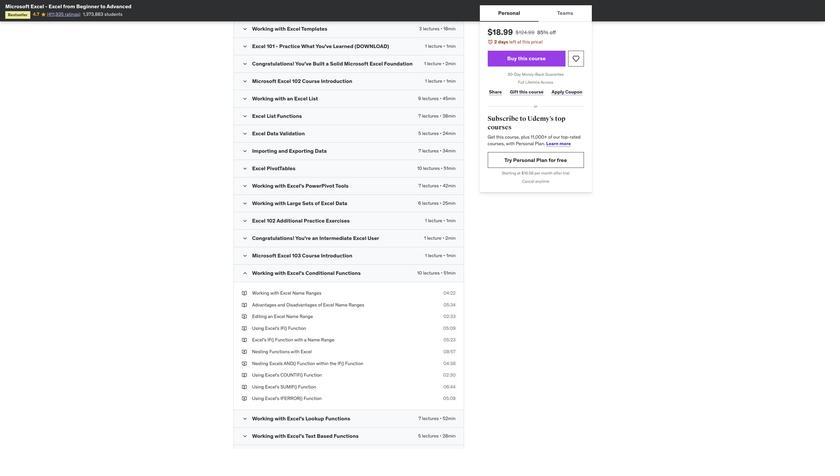 Task type: vqa. For each thing, say whether or not it's contained in the screenshot.
Introduction for Microsoft Excel 102 Course Introduction
yes



Task type: describe. For each thing, give the bounding box(es) containing it.
1min for excel 101 - practice what you've learned (download)
[[447, 43, 456, 49]]

microsoft excel - excel from beginner to advanced
[[5, 3, 132, 10]]

small image for working with excel's lookup functions
[[242, 416, 248, 423]]

10 for working with excel's conditional functions
[[418, 270, 422, 276]]

0 horizontal spatial list
[[267, 113, 276, 119]]

05:34
[[444, 302, 456, 308]]

what
[[301, 43, 315, 49]]

excel right the disadvantages
[[323, 302, 334, 308]]

small image for working with an excel list
[[242, 96, 248, 102]]

practice for what
[[279, 43, 300, 49]]

0 horizontal spatial an
[[268, 314, 273, 320]]

small image for working with large sets of excel data
[[242, 200, 248, 207]]

gift this course link
[[509, 85, 545, 99]]

subscribe
[[488, 115, 519, 123]]

6
[[419, 200, 421, 206]]

exporting
[[289, 148, 314, 154]]

disadvantages
[[287, 302, 317, 308]]

microsoft for microsoft excel - excel from beginner to advanced
[[5, 3, 30, 10]]

using excel's sumif() function
[[252, 384, 316, 390]]

• for excel 102 additional practice exercises
[[444, 218, 446, 224]]

• for working with excel's conditional functions
[[441, 270, 443, 276]]

starting
[[502, 171, 517, 176]]

excel's down excels
[[265, 373, 280, 378]]

advantages and disadvantages of excel name ranges
[[252, 302, 365, 308]]

our
[[554, 134, 560, 140]]

validation
[[280, 130, 305, 137]]

excel's down editing an excel name range
[[265, 326, 280, 332]]

introduction for microsoft excel 102 course introduction
[[321, 78, 353, 84]]

excel up the disadvantages
[[280, 290, 292, 296]]

and for importing
[[279, 148, 288, 154]]

small image for working with excel's text based functions
[[242, 433, 248, 440]]

subscribe to udemy's top courses
[[488, 115, 566, 131]]

students
[[104, 11, 123, 17]]

solid
[[330, 60, 343, 67]]

lecture for excel 101 - practice what you've learned (download)
[[428, 43, 443, 49]]

based
[[317, 433, 333, 440]]

lecture for microsoft excel 102 course introduction
[[428, 78, 443, 84]]

1 for congratulations! you're an intermediate excel user
[[425, 235, 426, 241]]

excel up (411,935
[[49, 3, 62, 10]]

excel left templates
[[287, 25, 301, 32]]

and for advantages
[[278, 302, 286, 308]]

functions right based
[[334, 433, 359, 440]]

0 horizontal spatial ranges
[[306, 290, 322, 296]]

excel down (download)
[[370, 60, 383, 67]]

02:30
[[444, 373, 456, 378]]

working for working with excel's powerpivot tools
[[252, 183, 274, 189]]

course for gift this course
[[529, 89, 544, 95]]

get this course, plus 11,000+ of our top-rated courses, with personal plan.
[[488, 134, 581, 147]]

course for 103
[[302, 252, 320, 259]]

1 horizontal spatial 102
[[292, 78, 301, 84]]

lecture for excel 102 additional practice exercises
[[428, 218, 443, 224]]

with for working with excel's conditional functions
[[275, 270, 286, 277]]

advanced
[[107, 3, 132, 10]]

working for working with excel name ranges
[[252, 290, 269, 296]]

access
[[541, 80, 554, 85]]

nesting excels and() function within the if() function
[[252, 361, 364, 367]]

try personal plan for free
[[505, 157, 567, 163]]

more
[[560, 141, 571, 147]]

personal inside get this course, plus 11,000+ of our top-rated courses, with personal plan.
[[516, 141, 534, 147]]

1 lecture • 1min for excel 102 additional practice exercises
[[425, 218, 456, 224]]

congratulations! for congratulations! you're an intermediate excel user
[[252, 235, 295, 242]]

nesting for nesting excels and() function within the if() function
[[252, 361, 268, 367]]

38min
[[443, 113, 456, 119]]

apply
[[552, 89, 565, 95]]

small image for excel 102 additional practice exercises
[[242, 218, 248, 224]]

working with excel's text based functions
[[252, 433, 359, 440]]

price!
[[532, 39, 543, 45]]

xsmall image for advantages and disadvantages of excel name ranges
[[242, 302, 247, 309]]

after
[[554, 171, 562, 176]]

guarantee
[[546, 72, 564, 77]]

get
[[488, 134, 496, 140]]

excel up importing
[[252, 130, 266, 137]]

small image for excel 101 - practice what you've learned (download)
[[242, 43, 248, 50]]

excel's down 103
[[287, 270, 305, 277]]

sets
[[302, 200, 314, 207]]

• for excel pivottables
[[441, 165, 443, 171]]

18min
[[444, 26, 456, 32]]

excel up "4.7"
[[31, 3, 44, 10]]

7 for working with excel's lookup functions
[[419, 416, 421, 422]]

top
[[555, 115, 566, 123]]

function for nesting excels and() function within the if() function
[[297, 361, 315, 367]]

excel's down 'using excel's sumif() function'
[[265, 396, 280, 402]]

editing
[[252, 314, 267, 320]]

5 lectures • 28min
[[419, 433, 456, 439]]

10 lectures • 51min for working with excel's conditional functions
[[418, 270, 456, 276]]

51min for excel pivottables
[[444, 165, 456, 171]]

working for working with excel templates
[[252, 25, 274, 32]]

lectures for working with excel's text based functions
[[422, 433, 439, 439]]

large
[[287, 200, 301, 207]]

per
[[535, 171, 541, 176]]

buy this course
[[508, 55, 546, 62]]

0 horizontal spatial range
[[300, 314, 313, 320]]

excel left the user
[[353, 235, 367, 242]]

9
[[419, 96, 421, 102]]

using excel's if() function
[[252, 326, 306, 332]]

1 horizontal spatial ranges
[[349, 302, 365, 308]]

1 for microsoft excel 103 course introduction
[[425, 253, 427, 259]]

excel's left lookup on the bottom of page
[[287, 416, 305, 422]]

courses,
[[488, 141, 505, 147]]

0 vertical spatial at
[[518, 39, 522, 45]]

• for microsoft excel 102 course introduction
[[444, 78, 446, 84]]

2 vertical spatial personal
[[514, 157, 536, 163]]

$124.99
[[516, 29, 535, 36]]

plan
[[537, 157, 548, 163]]

5 for excel data validation
[[419, 131, 421, 136]]

congratulations! you've built a solid microsoft excel foundation
[[252, 60, 413, 67]]

working for working with excel's lookup functions
[[252, 416, 274, 422]]

excel's up large
[[287, 183, 305, 189]]

1 lecture • 1min for excel 101 - practice what you've learned (download)
[[425, 43, 456, 49]]

0 horizontal spatial to
[[100, 3, 106, 10]]

lectures for working with excel's powerpivot tools
[[423, 183, 439, 189]]

try
[[505, 157, 512, 163]]

intermediate
[[320, 235, 352, 242]]

top-
[[561, 134, 570, 140]]

using excel's iferror() function
[[252, 396, 322, 402]]

7 for working with excel's powerpivot tools
[[419, 183, 421, 189]]

with for working with excel name ranges
[[271, 290, 279, 296]]

2min for congratulations! you're an intermediate excel user
[[446, 235, 456, 241]]

7 lectures • 38min
[[419, 113, 456, 119]]

microsoft for microsoft excel 102 course introduction
[[252, 78, 277, 84]]

xsmall image for nesting functions with excel
[[242, 349, 247, 356]]

excel's left text
[[287, 433, 305, 440]]

- for practice
[[276, 43, 278, 49]]

this for get
[[497, 134, 504, 140]]

excel up using excel's if() function in the bottom of the page
[[274, 314, 285, 320]]

with up nesting functions with excel
[[295, 337, 303, 343]]

cancel
[[523, 179, 535, 184]]

• for working with large sets of excel data
[[440, 200, 442, 206]]

30-day money-back guarantee full lifetime access
[[508, 72, 564, 85]]

xsmall image for using excel's iferror() function
[[242, 396, 247, 402]]

anytime
[[536, 179, 550, 184]]

using for using excel's iferror() function
[[252, 396, 264, 402]]

off
[[550, 29, 556, 36]]

45min
[[443, 96, 456, 102]]

share button
[[488, 85, 504, 99]]

learn more link
[[547, 141, 571, 147]]

function for using excel's if() function
[[288, 326, 306, 332]]

excel 101 - practice what you've learned (download)
[[252, 43, 389, 49]]

working with excel's conditional functions
[[252, 270, 361, 277]]

excel up nesting excels and() function within the if() function
[[301, 349, 312, 355]]

6 lectures • 25min
[[419, 200, 456, 206]]

function for using excel's sumif() function
[[298, 384, 316, 390]]

working with excel's powerpivot tools
[[252, 183, 349, 189]]

85%
[[538, 29, 549, 36]]

lectures for working with excel templates
[[423, 26, 440, 32]]

full
[[519, 80, 525, 85]]

try personal plan for free link
[[488, 152, 584, 168]]

7 for importing and exporting data
[[419, 148, 421, 154]]

gift this course
[[510, 89, 544, 95]]

beginner
[[76, 3, 99, 10]]

microsoft for microsoft excel 103 course introduction
[[252, 252, 277, 259]]

7 for excel list functions
[[419, 113, 421, 119]]

free
[[557, 157, 567, 163]]

day
[[515, 72, 521, 77]]

personal inside button
[[499, 10, 521, 16]]

• for excel list functions
[[440, 113, 442, 119]]

lectures for excel data validation
[[423, 131, 439, 136]]

small image for excel list functions
[[242, 113, 248, 120]]

lectures for excel list functions
[[422, 113, 439, 119]]

(411,935 ratings)
[[47, 11, 80, 17]]

3 lectures • 18min
[[419, 26, 456, 32]]

using for using excel's sumif() function
[[252, 384, 264, 390]]

3
[[419, 26, 422, 32]]

0 horizontal spatial 102
[[267, 218, 276, 224]]

2 horizontal spatial if()
[[338, 361, 344, 367]]

lectures for working with excel's conditional functions
[[423, 270, 440, 276]]

pivottables
[[267, 165, 296, 172]]

working with large sets of excel data
[[252, 200, 348, 207]]

2
[[495, 39, 497, 45]]

templates
[[302, 25, 328, 32]]

08:57
[[444, 349, 456, 355]]

lectures for working with an excel list
[[423, 96, 439, 102]]

functions up excels
[[270, 349, 290, 355]]

(download)
[[355, 43, 389, 49]]

tab list containing personal
[[480, 5, 592, 22]]

1 for excel 101 - practice what you've learned (download)
[[425, 43, 427, 49]]

teams
[[558, 10, 574, 16]]

52min
[[443, 416, 456, 422]]



Task type: locate. For each thing, give the bounding box(es) containing it.
microsoft up bestseller
[[5, 3, 30, 10]]

at left $16.58
[[517, 171, 521, 176]]

ratings)
[[65, 11, 80, 17]]

range up within
[[321, 337, 335, 343]]

0 vertical spatial if()
[[281, 326, 287, 332]]

3 small image from the top
[[242, 96, 248, 102]]

9 small image from the top
[[242, 270, 248, 277]]

2 2min from the top
[[446, 235, 456, 241]]

0 vertical spatial a
[[326, 60, 329, 67]]

2 working from the top
[[252, 95, 274, 102]]

small image for working with excel's powerpivot tools
[[242, 183, 248, 190]]

0 vertical spatial 5
[[419, 131, 421, 136]]

1 2min from the top
[[446, 61, 456, 67]]

from
[[63, 3, 75, 10]]

using down editing
[[252, 326, 264, 332]]

0 vertical spatial 10 lectures • 51min
[[418, 165, 456, 171]]

7 lectures • 34min
[[419, 148, 456, 154]]

a right built
[[326, 60, 329, 67]]

practice
[[279, 43, 300, 49], [304, 218, 325, 224]]

4 small image from the top
[[242, 131, 248, 137]]

excel down microsoft excel 102 course introduction
[[294, 95, 308, 102]]

small image for microsoft excel 102 course introduction
[[242, 78, 248, 85]]

0 horizontal spatial -
[[45, 3, 47, 10]]

1 horizontal spatial a
[[326, 60, 329, 67]]

at right left
[[518, 39, 522, 45]]

function up the excel's if() function with a name range
[[288, 326, 306, 332]]

working with excel templates
[[252, 25, 328, 32]]

microsoft excel 102 course introduction
[[252, 78, 353, 84]]

function up lookup on the bottom of page
[[304, 396, 322, 402]]

30-
[[508, 72, 515, 77]]

iferror()
[[281, 396, 303, 402]]

10 lectures • 51min down "7 lectures • 34min"
[[418, 165, 456, 171]]

excel left 103
[[278, 252, 291, 259]]

1 horizontal spatial to
[[520, 115, 527, 123]]

$18.99 $124.99 85% off
[[488, 27, 556, 37]]

excels
[[270, 361, 283, 367]]

function for using excel's countif() function
[[304, 373, 322, 378]]

1 horizontal spatial an
[[287, 95, 293, 102]]

and up pivottables
[[279, 148, 288, 154]]

to
[[100, 3, 106, 10], [520, 115, 527, 123]]

7 up 6
[[419, 183, 421, 189]]

small image for importing and exporting data
[[242, 148, 248, 155]]

this
[[523, 39, 530, 45], [518, 55, 528, 62], [520, 89, 528, 95], [497, 134, 504, 140]]

with for working with excel's lookup functions
[[275, 416, 286, 422]]

nesting left excels
[[252, 361, 268, 367]]

function
[[288, 326, 306, 332], [275, 337, 293, 343], [297, 361, 315, 367], [345, 361, 364, 367], [304, 373, 322, 378], [298, 384, 316, 390], [304, 396, 322, 402]]

udemy's
[[528, 115, 554, 123]]

5 working from the top
[[252, 270, 274, 277]]

working with excel's lookup functions
[[252, 416, 351, 422]]

you've left built
[[295, 60, 312, 67]]

4 xsmall image from the top
[[242, 337, 247, 344]]

using up 'using excel's sumif() function'
[[252, 373, 264, 378]]

xsmall image for using excel's sumif() function
[[242, 384, 247, 391]]

or
[[534, 104, 538, 109]]

small image
[[242, 26, 248, 32], [242, 61, 248, 67], [242, 96, 248, 102], [242, 148, 248, 155], [242, 218, 248, 224], [242, 235, 248, 242], [242, 416, 248, 423]]

this for gift
[[520, 89, 528, 95]]

• for importing and exporting data
[[440, 148, 442, 154]]

1 vertical spatial course
[[529, 89, 544, 95]]

small image for excel pivottables
[[242, 165, 248, 172]]

0 vertical spatial 10
[[418, 165, 422, 171]]

built
[[313, 60, 325, 67]]

0 vertical spatial introduction
[[321, 78, 353, 84]]

this inside get this course, plus 11,000+ of our top-rated courses, with personal plan.
[[497, 134, 504, 140]]

list
[[309, 95, 318, 102], [267, 113, 276, 119]]

42min
[[443, 183, 456, 189]]

1 vertical spatial an
[[312, 235, 318, 242]]

10 small image from the top
[[242, 433, 248, 440]]

2 small image from the top
[[242, 78, 248, 85]]

functions right conditional
[[336, 270, 361, 277]]

data right the exporting
[[315, 148, 327, 154]]

lectures for importing and exporting data
[[422, 148, 439, 154]]

conditional
[[306, 270, 335, 277]]

excel 102 additional practice exercises
[[252, 218, 350, 224]]

with for working with excel templates
[[275, 25, 286, 32]]

2min for congratulations! you've built a solid microsoft excel foundation
[[446, 61, 456, 67]]

course inside button
[[529, 55, 546, 62]]

excel up excel data validation
[[252, 113, 266, 119]]

apply coupon button
[[551, 85, 584, 99]]

1 vertical spatial you've
[[295, 60, 312, 67]]

text
[[306, 433, 316, 440]]

importing and exporting data
[[252, 148, 327, 154]]

1 xsmall image from the top
[[242, 302, 247, 309]]

to up the 1,373,883 students
[[100, 3, 106, 10]]

this for buy
[[518, 55, 528, 62]]

• for congratulations! you've built a solid microsoft excel foundation
[[443, 61, 445, 67]]

course
[[302, 78, 320, 84], [302, 252, 320, 259]]

using down 'using excel's sumif() function'
[[252, 396, 264, 402]]

1 10 lectures • 51min from the top
[[418, 165, 456, 171]]

1 vertical spatial a
[[304, 337, 307, 343]]

small image for working with excel templates
[[242, 26, 248, 32]]

1 lecture • 2min for congratulations! you've built a solid microsoft excel foundation
[[425, 61, 456, 67]]

1 vertical spatial 2min
[[446, 235, 456, 241]]

and up editing an excel name range
[[278, 302, 286, 308]]

10 lectures • 51min up '04:22'
[[418, 270, 456, 276]]

• for congratulations! you're an intermediate excel user
[[443, 235, 445, 241]]

4 xsmall image from the top
[[242, 396, 247, 402]]

working for working with large sets of excel data
[[252, 200, 274, 207]]

7 small image from the top
[[242, 200, 248, 207]]

02:33
[[444, 314, 456, 320]]

04:22
[[444, 290, 456, 296]]

0 vertical spatial congratulations!
[[252, 60, 295, 67]]

1 horizontal spatial -
[[276, 43, 278, 49]]

0 vertical spatial of
[[549, 134, 553, 140]]

4 small image from the top
[[242, 148, 248, 155]]

6 xsmall image from the top
[[242, 384, 247, 391]]

with up excel list functions
[[275, 95, 286, 102]]

0 vertical spatial 102
[[292, 78, 301, 84]]

practice down working with excel templates
[[279, 43, 300, 49]]

with down course,
[[506, 141, 515, 147]]

1 xsmall image from the top
[[242, 290, 247, 297]]

course for buy this course
[[529, 55, 546, 62]]

7 lectures • 42min
[[419, 183, 456, 189]]

excel data validation
[[252, 130, 305, 137]]

3 1 lecture • 1min from the top
[[425, 218, 456, 224]]

2 vertical spatial data
[[336, 200, 348, 207]]

xsmall image for using excel's countif() function
[[242, 373, 247, 379]]

0 vertical spatial 2min
[[446, 61, 456, 67]]

apply coupon
[[552, 89, 583, 95]]

4 working from the top
[[252, 200, 274, 207]]

2 using from the top
[[252, 373, 264, 378]]

tools
[[336, 183, 349, 189]]

6 small image from the top
[[242, 235, 248, 242]]

of right sets on the top left
[[315, 200, 320, 207]]

this right buy
[[518, 55, 528, 62]]

1 vertical spatial ranges
[[349, 302, 365, 308]]

0 vertical spatial data
[[267, 130, 279, 137]]

0 vertical spatial practice
[[279, 43, 300, 49]]

0 vertical spatial you've
[[316, 43, 332, 49]]

8 working from the top
[[252, 433, 274, 440]]

1 course from the top
[[302, 78, 320, 84]]

with left large
[[275, 200, 286, 207]]

with up 101
[[275, 25, 286, 32]]

personal up $16.58
[[514, 157, 536, 163]]

3 xsmall image from the top
[[242, 373, 247, 379]]

small image for working with excel's conditional functions
[[242, 270, 248, 277]]

excel's left sumif()
[[265, 384, 280, 390]]

gift
[[510, 89, 519, 95]]

an for you're
[[312, 235, 318, 242]]

with down the excel's if() function with a name range
[[291, 349, 300, 355]]

an right 'you're'
[[312, 235, 318, 242]]

05:09
[[444, 326, 456, 332]]

8 small image from the top
[[242, 253, 248, 259]]

xsmall image
[[242, 290, 247, 297], [242, 361, 247, 367], [242, 373, 247, 379], [242, 396, 247, 402]]

xsmall image
[[242, 302, 247, 309], [242, 314, 247, 320], [242, 326, 247, 332], [242, 337, 247, 344], [242, 349, 247, 356], [242, 384, 247, 391]]

this down the $124.99 on the right of the page
[[523, 39, 530, 45]]

an
[[287, 95, 293, 102], [312, 235, 318, 242], [268, 314, 273, 320]]

1,373,883 students
[[83, 11, 123, 17]]

2 congratulations! from the top
[[252, 235, 295, 242]]

personal button
[[480, 5, 539, 21]]

starting at $16.58 per month after trial cancel anytime
[[502, 171, 570, 184]]

lecture for congratulations! you've built a solid microsoft excel foundation
[[427, 61, 442, 67]]

with for working with large sets of excel data
[[275, 200, 286, 207]]

if() down using excel's if() function in the bottom of the page
[[268, 337, 274, 343]]

1 vertical spatial 10 lectures • 51min
[[418, 270, 456, 276]]

1 51min from the top
[[444, 165, 456, 171]]

lookup
[[306, 416, 324, 422]]

1 congratulations! from the top
[[252, 60, 295, 67]]

lifetime
[[526, 80, 540, 85]]

nesting
[[252, 349, 268, 355], [252, 361, 268, 367]]

1 1 lecture • 2min from the top
[[425, 61, 456, 67]]

sumif()
[[281, 384, 297, 390]]

05:08
[[444, 396, 456, 402]]

if() down editing an excel name range
[[281, 326, 287, 332]]

4 1 lecture • 1min from the top
[[425, 253, 456, 259]]

51min up '04:22'
[[444, 270, 456, 276]]

1 vertical spatial 10
[[418, 270, 422, 276]]

• for microsoft excel 103 course introduction
[[444, 253, 446, 259]]

2 10 lectures • 51min from the top
[[418, 270, 456, 276]]

the
[[330, 361, 337, 367]]

lecture
[[428, 43, 443, 49], [427, 61, 442, 67], [428, 78, 443, 84], [428, 218, 443, 224], [427, 235, 442, 241], [428, 253, 443, 259]]

functions up based
[[326, 416, 351, 422]]

0 vertical spatial 1 lecture • 2min
[[425, 61, 456, 67]]

teams button
[[539, 5, 592, 21]]

102 left additional
[[267, 218, 276, 224]]

learned
[[333, 43, 354, 49]]

introduction for microsoft excel 103 course introduction
[[321, 252, 353, 259]]

1min for microsoft excel 103 course introduction
[[447, 253, 456, 259]]

1 lecture • 2min for congratulations! you're an intermediate excel user
[[425, 235, 456, 241]]

1 small image from the top
[[242, 26, 248, 32]]

0 vertical spatial and
[[279, 148, 288, 154]]

foundation
[[384, 60, 413, 67]]

1 vertical spatial practice
[[304, 218, 325, 224]]

personal up $18.99
[[499, 10, 521, 16]]

2 horizontal spatial data
[[336, 200, 348, 207]]

7 small image from the top
[[242, 416, 248, 423]]

lectures
[[423, 26, 440, 32], [423, 96, 439, 102], [422, 113, 439, 119], [423, 131, 439, 136], [422, 148, 439, 154], [423, 165, 440, 171], [423, 183, 439, 189], [423, 200, 439, 206], [423, 270, 440, 276], [423, 416, 439, 422], [422, 433, 439, 439]]

3 7 from the top
[[419, 183, 421, 189]]

small image
[[242, 43, 248, 50], [242, 78, 248, 85], [242, 113, 248, 120], [242, 131, 248, 137], [242, 165, 248, 172], [242, 183, 248, 190], [242, 200, 248, 207], [242, 253, 248, 259], [242, 270, 248, 277], [242, 433, 248, 440]]

nesting for nesting functions with excel
[[252, 349, 268, 355]]

small image for excel data validation
[[242, 131, 248, 137]]

1 horizontal spatial list
[[309, 95, 318, 102]]

2 course from the top
[[529, 89, 544, 95]]

2min
[[446, 61, 456, 67], [446, 235, 456, 241]]

1 vertical spatial and
[[278, 302, 286, 308]]

1 horizontal spatial practice
[[304, 218, 325, 224]]

congratulations! down additional
[[252, 235, 295, 242]]

1 1 lecture • 1min from the top
[[425, 43, 456, 49]]

lectures for working with excel's lookup functions
[[423, 416, 439, 422]]

microsoft up working with an excel list
[[252, 78, 277, 84]]

data down tools
[[336, 200, 348, 207]]

with down pivottables
[[275, 183, 286, 189]]

5 for working with excel's text based functions
[[419, 433, 421, 439]]

course,
[[505, 134, 520, 140]]

this right gift
[[520, 89, 528, 95]]

using for using excel's countif() function
[[252, 373, 264, 378]]

2 vertical spatial if()
[[338, 361, 344, 367]]

2 nesting from the top
[[252, 361, 268, 367]]

2 51min from the top
[[444, 270, 456, 276]]

1 horizontal spatial you've
[[316, 43, 332, 49]]

this inside button
[[518, 55, 528, 62]]

excel list functions
[[252, 113, 302, 119]]

2 1 lecture • 2min from the top
[[425, 235, 456, 241]]

data
[[267, 130, 279, 137], [315, 148, 327, 154], [336, 200, 348, 207]]

xsmall image for nesting excels and() function within the if() function
[[242, 361, 247, 367]]

1 vertical spatial 102
[[267, 218, 276, 224]]

4 using from the top
[[252, 396, 264, 402]]

and()
[[284, 361, 296, 367]]

2 7 from the top
[[419, 148, 421, 154]]

05:23
[[444, 337, 456, 343]]

04:38
[[444, 361, 456, 367]]

0 vertical spatial 51min
[[444, 165, 456, 171]]

2 xsmall image from the top
[[242, 314, 247, 320]]

1 vertical spatial list
[[267, 113, 276, 119]]

0 horizontal spatial practice
[[279, 43, 300, 49]]

with up advantages
[[271, 290, 279, 296]]

a up nesting excels and() function within the if() function
[[304, 337, 307, 343]]

4 1min from the top
[[447, 253, 456, 259]]

data down excel list functions
[[267, 130, 279, 137]]

congratulations! you're an intermediate excel user
[[252, 235, 379, 242]]

tab list
[[480, 5, 592, 22]]

small image for congratulations! you're an intermediate excel user
[[242, 235, 248, 242]]

3 using from the top
[[252, 384, 264, 390]]

congratulations! for congratulations! you've built a solid microsoft excel foundation
[[252, 60, 295, 67]]

of inside get this course, plus 11,000+ of our top-rated courses, with personal plan.
[[549, 134, 553, 140]]

• for excel data validation
[[440, 131, 442, 136]]

name
[[293, 290, 305, 296], [336, 302, 348, 308], [286, 314, 299, 320], [308, 337, 320, 343]]

course right 103
[[302, 252, 320, 259]]

1 working from the top
[[252, 25, 274, 32]]

course
[[529, 55, 546, 62], [529, 89, 544, 95]]

an right editing
[[268, 314, 273, 320]]

2 1 lecture • 1min from the top
[[425, 78, 456, 84]]

10 lectures • 51min for excel pivottables
[[418, 165, 456, 171]]

excel's if() function with a name range
[[252, 337, 335, 343]]

2 small image from the top
[[242, 61, 248, 67]]

6 small image from the top
[[242, 183, 248, 190]]

- for excel
[[45, 3, 47, 10]]

1 lecture • 1min
[[425, 43, 456, 49], [425, 78, 456, 84], [425, 218, 456, 224], [425, 253, 456, 259]]

1 vertical spatial introduction
[[321, 252, 353, 259]]

1 nesting from the top
[[252, 349, 268, 355]]

1 horizontal spatial range
[[321, 337, 335, 343]]

• for working with excel templates
[[441, 26, 443, 32]]

nesting down using excel's if() function in the bottom of the page
[[252, 349, 268, 355]]

1 vertical spatial course
[[302, 252, 320, 259]]

1 vertical spatial congratulations!
[[252, 235, 295, 242]]

using left sumif()
[[252, 384, 264, 390]]

0 vertical spatial -
[[45, 3, 47, 10]]

with for working with excel's text based functions
[[275, 433, 286, 440]]

lectures for excel pivottables
[[423, 165, 440, 171]]

at inside starting at $16.58 per month after trial cancel anytime
[[517, 171, 521, 176]]

with down using excel's iferror() function on the bottom left of page
[[275, 416, 286, 422]]

1 introduction from the top
[[321, 78, 353, 84]]

alarm image
[[488, 39, 493, 45]]

microsoft left 103
[[252, 252, 277, 259]]

1 vertical spatial to
[[520, 115, 527, 123]]

introduction
[[321, 78, 353, 84], [321, 252, 353, 259]]

1 vertical spatial data
[[315, 148, 327, 154]]

working with excel name ranges
[[252, 290, 322, 296]]

0 vertical spatial range
[[300, 314, 313, 320]]

excel left additional
[[252, 218, 266, 224]]

0 horizontal spatial data
[[267, 130, 279, 137]]

courses
[[488, 123, 512, 131]]

5 small image from the top
[[242, 218, 248, 224]]

4 7 from the top
[[419, 416, 421, 422]]

working for working with an excel list
[[252, 95, 274, 102]]

nesting functions with excel
[[252, 349, 312, 355]]

1 vertical spatial -
[[276, 43, 278, 49]]

5 small image from the top
[[242, 165, 248, 172]]

2 1min from the top
[[447, 78, 456, 84]]

introduction down 'solid'
[[321, 78, 353, 84]]

function right the
[[345, 361, 364, 367]]

6 working from the top
[[252, 290, 269, 296]]

share
[[489, 89, 502, 95]]

plan.
[[535, 141, 546, 147]]

3 xsmall image from the top
[[242, 326, 247, 332]]

1 for congratulations! you've built a solid microsoft excel foundation
[[425, 61, 426, 67]]

if() right the
[[338, 361, 344, 367]]

0 horizontal spatial if()
[[268, 337, 274, 343]]

microsoft right 'solid'
[[344, 60, 369, 67]]

xsmall image for using excel's if() function
[[242, 326, 247, 332]]

month
[[542, 171, 553, 176]]

34min
[[443, 148, 456, 154]]

with for working with excel's powerpivot tools
[[275, 183, 286, 189]]

1 vertical spatial personal
[[516, 141, 534, 147]]

06:44
[[444, 384, 456, 390]]

1 vertical spatial 1 lecture • 2min
[[425, 235, 456, 241]]

1 10 from the top
[[418, 165, 422, 171]]

1 course from the top
[[529, 55, 546, 62]]

• for working with an excel list
[[440, 96, 442, 102]]

• for working with excel's powerpivot tools
[[440, 183, 442, 189]]

0 horizontal spatial a
[[304, 337, 307, 343]]

course down built
[[302, 78, 320, 84]]

excel up working with an excel list
[[278, 78, 291, 84]]

5 down '7 lectures • 52min' at the bottom right of the page
[[419, 433, 421, 439]]

lecture for congratulations! you're an intermediate excel user
[[427, 235, 442, 241]]

2 vertical spatial an
[[268, 314, 273, 320]]

2 course from the top
[[302, 252, 320, 259]]

list up excel data validation
[[267, 113, 276, 119]]

range down advantages and disadvantages of excel name ranges
[[300, 314, 313, 320]]

1 7 from the top
[[419, 113, 421, 119]]

2 vertical spatial of
[[318, 302, 322, 308]]

3 1min from the top
[[447, 218, 456, 224]]

1 1min from the top
[[447, 43, 456, 49]]

- right 101
[[276, 43, 278, 49]]

0 vertical spatial nesting
[[252, 349, 268, 355]]

- up (411,935
[[45, 3, 47, 10]]

personal down plus
[[516, 141, 534, 147]]

working
[[252, 25, 274, 32], [252, 95, 274, 102], [252, 183, 274, 189], [252, 200, 274, 207], [252, 270, 274, 277], [252, 290, 269, 296], [252, 416, 274, 422], [252, 433, 274, 440]]

1 vertical spatial if()
[[268, 337, 274, 343]]

excel's down using excel's if() function in the bottom of the page
[[252, 337, 267, 343]]

1 horizontal spatial data
[[315, 148, 327, 154]]

7 up the 5 lectures • 28min
[[419, 416, 421, 422]]

2 introduction from the top
[[321, 252, 353, 259]]

1 vertical spatial nesting
[[252, 361, 268, 367]]

0 vertical spatial personal
[[499, 10, 521, 16]]

function up nesting functions with excel
[[275, 337, 293, 343]]

xsmall image for working with excel name ranges
[[242, 290, 247, 297]]

0 vertical spatial ranges
[[306, 290, 322, 296]]

course down lifetime
[[529, 89, 544, 95]]

5 down 7 lectures • 38min in the top right of the page
[[419, 131, 421, 136]]

0 vertical spatial course
[[302, 78, 320, 84]]

1 lecture • 1min for microsoft excel 103 course introduction
[[425, 253, 456, 259]]

0 vertical spatial list
[[309, 95, 318, 102]]

1 vertical spatial 5
[[419, 433, 421, 439]]

1min for microsoft excel 102 course introduction
[[447, 78, 456, 84]]

0 horizontal spatial you've
[[295, 60, 312, 67]]

practice up congratulations! you're an intermediate excel user
[[304, 218, 325, 224]]

excel left 101
[[252, 43, 266, 49]]

10 for excel pivottables
[[418, 165, 422, 171]]

working for working with excel's text based functions
[[252, 433, 274, 440]]

1 horizontal spatial if()
[[281, 326, 287, 332]]

3 small image from the top
[[242, 113, 248, 120]]

3 working from the top
[[252, 183, 274, 189]]

xsmall image for excel's if() function with a name range
[[242, 337, 247, 344]]

this up courses,
[[497, 134, 504, 140]]

function for using excel's iferror() function
[[304, 396, 322, 402]]

5 xsmall image from the top
[[242, 349, 247, 356]]

using for using excel's if() function
[[252, 326, 264, 332]]

1 vertical spatial of
[[315, 200, 320, 207]]

1 using from the top
[[252, 326, 264, 332]]

wishlist image
[[572, 55, 580, 62]]

to inside subscribe to udemy's top courses
[[520, 115, 527, 123]]

1 vertical spatial range
[[321, 337, 335, 343]]

10 lectures • 51min
[[418, 165, 456, 171], [418, 270, 456, 276]]

0 vertical spatial course
[[529, 55, 546, 62]]

1 lecture • 2min
[[425, 61, 456, 67], [425, 235, 456, 241]]

excel down powerpivot
[[321, 200, 335, 207]]

with for working with an excel list
[[275, 95, 286, 102]]

function right and()
[[297, 361, 315, 367]]

0 vertical spatial to
[[100, 3, 106, 10]]

-
[[45, 3, 47, 10], [276, 43, 278, 49]]

25min
[[443, 200, 456, 206]]

1 small image from the top
[[242, 43, 248, 50]]

0 vertical spatial an
[[287, 95, 293, 102]]

functions up validation
[[277, 113, 302, 119]]

2 xsmall image from the top
[[242, 361, 247, 367]]

102 up working with an excel list
[[292, 78, 301, 84]]

2 10 from the top
[[418, 270, 422, 276]]

excel down importing
[[252, 165, 266, 172]]

51min up 42min
[[444, 165, 456, 171]]

congratulations!
[[252, 60, 295, 67], [252, 235, 295, 242]]

with inside get this course, plus 11,000+ of our top-rated courses, with personal plan.
[[506, 141, 515, 147]]

• for working with excel's text based functions
[[440, 433, 442, 439]]

working for working with excel's conditional functions
[[252, 270, 274, 277]]

an down microsoft excel 102 course introduction
[[287, 95, 293, 102]]

with up working with excel name ranges
[[275, 270, 286, 277]]

2 horizontal spatial an
[[312, 235, 318, 242]]

functions
[[277, 113, 302, 119], [336, 270, 361, 277], [270, 349, 290, 355], [326, 416, 351, 422], [334, 433, 359, 440]]

1 lecture • 1min for microsoft excel 102 course introduction
[[425, 78, 456, 84]]

practice for exercises
[[304, 218, 325, 224]]

course for 102
[[302, 78, 320, 84]]

1 vertical spatial 51min
[[444, 270, 456, 276]]

left
[[510, 39, 517, 45]]

1 vertical spatial at
[[517, 171, 521, 176]]

small image for microsoft excel 103 course introduction
[[242, 253, 248, 259]]

lectures for working with large sets of excel data
[[423, 200, 439, 206]]

7 down 5 lectures • 24min
[[419, 148, 421, 154]]

7 working from the top
[[252, 416, 274, 422]]



